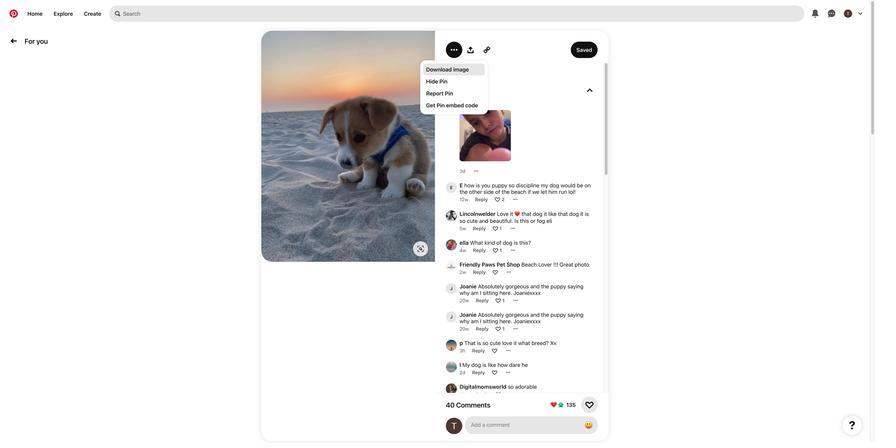 Task type: describe. For each thing, give the bounding box(es) containing it.
comments button
[[446, 86, 593, 94]]

1 that from the left
[[522, 211, 531, 217]]

1 button for digitalmomsworld link
[[502, 392, 505, 398]]

digitalmomsworld link
[[460, 384, 506, 391]]

reply for how
[[475, 197, 488, 202]]

lol!
[[568, 189, 576, 195]]

1 vertical spatial comments
[[456, 401, 490, 409]]

3d
[[460, 168, 465, 174]]

dare
[[509, 362, 520, 369]]

i for joanie image's joanie link
[[480, 290, 481, 297]]

2 button
[[502, 197, 505, 202]]

am for joanie link corresponding to joanie icon
[[471, 318, 479, 325]]

love
[[502, 340, 512, 347]]

him
[[548, 189, 557, 195]]

l image
[[446, 362, 457, 373]]

joanie image
[[446, 284, 457, 294]]

terry turtle image
[[844, 10, 852, 18]]

get
[[426, 102, 435, 109]]

!!!
[[553, 262, 558, 268]]

fog
[[537, 218, 545, 224]]

puppy for joanie link corresponding to joanie icon
[[551, 312, 566, 318]]

reply for paws
[[473, 270, 486, 275]]

lincolnwelder link
[[460, 211, 496, 217]]

1 for joanie image's joanie link
[[502, 298, 505, 304]]

gorgeous for joanie image's joanie link
[[506, 284, 529, 290]]

that
[[464, 340, 476, 347]]

we
[[532, 189, 539, 195]]

adorable
[[515, 384, 537, 391]]

it up eli
[[544, 211, 547, 217]]

love it ❤️ that dog it like that dog it is so cute and beautiful. is this or fog eli
[[460, 211, 590, 224]]

for
[[25, 37, 35, 45]]

2w
[[460, 270, 466, 275]]

joaniexxxx for joanie link corresponding to joanie icon
[[514, 318, 541, 325]]

joanie for joanie image
[[460, 284, 477, 290]]

he
[[522, 362, 528, 369]]

side
[[484, 189, 494, 195]]

a image
[[446, 406, 457, 417]]

is inside love it ❤️ that dog it like that dog it is so cute and beautiful. is this or fog eli
[[585, 211, 589, 217]]

e how is you puppy so discipline my dog would be on the other side of the beach if we let him run lol!
[[460, 182, 592, 195]]

like inside love it ❤️ that dog it like that dog it is so cute and beautiful. is this or fog eli
[[548, 211, 557, 217]]

great
[[560, 262, 573, 268]]

12w
[[460, 197, 468, 202]]

discipline
[[516, 182, 539, 189]]

here. for joanie image's joanie link
[[500, 290, 512, 297]]

p image
[[446, 340, 457, 351]]

and inside love it ❤️ that dog it like that dog it is so cute and beautiful. is this or fog eli
[[479, 218, 488, 224]]

puppy for joanie image's joanie link
[[551, 284, 566, 290]]

is right that
[[477, 340, 481, 347]]

sitting for joanie link corresponding to joanie icon
[[483, 318, 498, 325]]

a link
[[446, 406, 457, 417]]

and for joanie image's joanie link
[[530, 284, 540, 290]]

digitalmomsworld image
[[446, 384, 457, 395]]

absolutely for joanie image's joanie link
[[478, 284, 504, 290]]

what
[[470, 240, 483, 246]]

friendly paws pet shop image
[[446, 262, 457, 273]]

e link
[[460, 182, 463, 189]]

create link
[[78, 5, 107, 22]]

40
[[446, 401, 455, 409]]

ella
[[460, 240, 469, 246]]

what
[[518, 340, 530, 347]]

beach
[[521, 262, 537, 268]]

download image
[[426, 66, 469, 73]]

20w for joanie image
[[460, 298, 469, 304]]

wilson
[[460, 102, 477, 109]]

30w
[[460, 392, 469, 398]]

if
[[528, 189, 531, 195]]

how inside e how is you puppy so discipline my dog would be on the other side of the beach if we let him run lol!
[[464, 182, 475, 189]]

1 for lincolnwelder link
[[500, 226, 502, 232]]

why for joanie link corresponding to joanie icon
[[460, 318, 470, 325]]

react image for joanie
[[496, 326, 501, 332]]

the up 2 button
[[502, 189, 510, 195]]

so inside love it ❤️ that dog it like that dog it is so cute and beautiful. is this or fog eli
[[460, 218, 465, 224]]

absolutely gorgeous and the puppy saying why am i sitting here. joaniexxxx for joanie image's joanie link
[[460, 284, 585, 297]]

pin for get
[[437, 102, 445, 109]]

l my dog is like how dare he
[[460, 362, 528, 369]]

let
[[541, 189, 547, 195]]

for you
[[25, 37, 48, 45]]

reply for what
[[473, 248, 486, 253]]

breed?
[[532, 340, 549, 347]]

saying for joanie link corresponding to joanie icon
[[568, 312, 583, 318]]

joanie image
[[446, 312, 457, 323]]

run
[[559, 189, 567, 195]]

lincolnwelder image
[[446, 211, 457, 222]]

download
[[426, 66, 452, 73]]

1 for digitalmomsworld link
[[502, 392, 505, 398]]

friendly
[[460, 262, 480, 268]]

or
[[530, 218, 536, 224]]

Search text field
[[123, 5, 804, 22]]

my
[[541, 182, 548, 189]]

get pin embed code
[[426, 102, 478, 109]]

saying for joanie image's joanie link
[[568, 284, 583, 290]]

the up 12w
[[460, 189, 468, 195]]

1 horizontal spatial how
[[498, 362, 508, 369]]

create
[[84, 10, 101, 17]]

is
[[514, 218, 519, 224]]

😃
[[585, 421, 593, 430]]

eli
[[547, 218, 552, 224]]

2d
[[460, 370, 465, 376]]

p
[[460, 340, 463, 347]]

e
[[460, 182, 463, 189]]

this?
[[519, 240, 531, 246]]

reply button for what
[[473, 248, 486, 253]]

so left adorable at the bottom right
[[508, 384, 514, 391]]

why for joanie image's joanie link
[[460, 290, 470, 297]]

my
[[462, 362, 470, 369]]

i for joanie link corresponding to joanie icon
[[480, 318, 481, 325]]

and for joanie link corresponding to joanie icon
[[530, 312, 540, 318]]

1 button for lincolnwelder link
[[500, 226, 502, 232]]

for you button
[[22, 34, 51, 48]]

3h
[[460, 348, 465, 354]]

Add a comment field
[[471, 422, 576, 429]]

hide pin
[[426, 78, 448, 85]]



Task type: vqa. For each thing, say whether or not it's contained in the screenshot.


Task type: locate. For each thing, give the bounding box(es) containing it.
joaniexxxx for joanie image's joanie link
[[514, 290, 541, 297]]

home
[[27, 10, 43, 17]]

0 vertical spatial why
[[460, 290, 470, 297]]

❤️
[[515, 211, 520, 217]]

0 vertical spatial joaniexxxx
[[514, 290, 541, 297]]

joanie link for joanie image
[[460, 284, 477, 290]]

gorgeous up 'what'
[[506, 312, 529, 318]]

1 horizontal spatial cute
[[490, 340, 501, 347]]

gorgeous
[[506, 284, 529, 290], [506, 312, 529, 318]]

0 horizontal spatial like
[[488, 362, 496, 369]]

sitting down friendly paws pet shop link
[[483, 290, 498, 297]]

1 button for ella "link"
[[500, 248, 502, 253]]

cute down lincolnwelder
[[467, 218, 478, 224]]

other
[[469, 189, 482, 195]]

2 vertical spatial puppy
[[551, 312, 566, 318]]

sitting
[[483, 290, 498, 297], [483, 318, 498, 325]]

reply button for how
[[475, 197, 488, 202]]

joaniexxxx
[[514, 290, 541, 297], [514, 318, 541, 325]]

would
[[561, 182, 575, 189]]

1 vertical spatial how
[[498, 362, 508, 369]]

i right joanie icon
[[480, 318, 481, 325]]

ella image
[[446, 240, 457, 251]]

reply button
[[475, 197, 488, 202], [473, 226, 486, 232], [473, 248, 486, 253], [473, 270, 486, 275], [476, 298, 489, 304], [476, 326, 489, 332], [472, 348, 485, 354], [472, 370, 485, 376], [476, 392, 489, 398]]

here. up love in the right bottom of the page
[[500, 318, 512, 325]]

joanie right joanie icon
[[460, 312, 477, 318]]

wilson link
[[460, 102, 477, 109]]

2 here. from the top
[[500, 318, 512, 325]]

joanie link for joanie icon
[[460, 312, 477, 318]]

0 horizontal spatial how
[[464, 182, 475, 189]]

is left side
[[476, 182, 480, 189]]

1 vertical spatial 20w
[[460, 326, 469, 332]]

comments up the wilson link
[[446, 86, 480, 94]]

code
[[465, 102, 478, 109]]

gorgeous down shop
[[506, 284, 529, 290]]

absolutely gorgeous and the puppy saying why am i sitting here. joaniexxxx
[[460, 284, 585, 297], [460, 312, 585, 325]]

pin for hide
[[439, 78, 448, 85]]

explore link
[[48, 5, 78, 22]]

1 vertical spatial react image
[[496, 326, 501, 332]]

2 that from the left
[[558, 211, 568, 217]]

1 vertical spatial and
[[530, 284, 540, 290]]

1 absolutely from the top
[[478, 284, 504, 290]]

1 vertical spatial pin
[[445, 90, 453, 97]]

like up eli
[[548, 211, 557, 217]]

1 vertical spatial of
[[496, 240, 501, 246]]

dog inside e how is you puppy so discipline my dog would be on the other side of the beach if we let him run lol!
[[550, 182, 559, 189]]

am right joanie image
[[471, 290, 479, 297]]

0 vertical spatial and
[[479, 218, 488, 224]]

puppy
[[492, 182, 507, 189], [551, 284, 566, 290], [551, 312, 566, 318]]

20w down 2w
[[460, 298, 469, 304]]

it down be
[[580, 211, 583, 217]]

sitting for joanie image's joanie link
[[483, 290, 498, 297]]

0 vertical spatial am
[[471, 290, 479, 297]]

2 i from the top
[[480, 318, 481, 325]]

0 vertical spatial absolutely
[[478, 284, 504, 290]]

1 i from the top
[[480, 290, 481, 297]]

ella what kind of dog is this?
[[460, 240, 531, 246]]

so right that
[[483, 340, 488, 347]]

1 joanie link from the top
[[460, 284, 477, 290]]

am up that
[[471, 318, 479, 325]]

1 20w from the top
[[460, 298, 469, 304]]

pin up get pin embed code
[[445, 90, 453, 97]]

2 absolutely from the top
[[478, 312, 504, 318]]

beautiful.
[[490, 218, 513, 224]]

0 vertical spatial of
[[495, 189, 500, 195]]

https://i.pinimg.com/150x150/b3/a6/34/b3a6348caf1137ce288eb16c28bae924.jpg image
[[460, 110, 511, 162]]

and down beach
[[530, 284, 540, 290]]

of right kind
[[496, 240, 501, 246]]

puppy inside e how is you puppy so discipline my dog would be on the other side of the beach if we let him run lol!
[[492, 182, 507, 189]]

kind
[[485, 240, 495, 246]]

here. down "pet"
[[500, 290, 512, 297]]

puppy down !!!
[[551, 284, 566, 290]]

so left discipline
[[509, 182, 515, 189]]

saved button
[[571, 42, 598, 58]]

react image for e
[[495, 197, 500, 202]]

search icon image
[[115, 11, 120, 16]]

1 gorgeous from the top
[[506, 284, 529, 290]]

1 vertical spatial like
[[488, 362, 496, 369]]

0 horizontal spatial you
[[36, 37, 48, 45]]

absolutely up love in the right bottom of the page
[[478, 312, 504, 318]]

embed
[[446, 102, 464, 109]]

0 vertical spatial how
[[464, 182, 475, 189]]

1 vertical spatial joanie
[[460, 312, 477, 318]]

pin for report
[[445, 90, 453, 97]]

am for joanie image's joanie link
[[471, 290, 479, 297]]

p link
[[460, 340, 463, 347]]

you
[[36, 37, 48, 45], [481, 182, 490, 189]]

1 for joanie link corresponding to joanie icon
[[502, 326, 505, 332]]

0 vertical spatial absolutely gorgeous and the puppy saying why am i sitting here. joaniexxxx
[[460, 284, 585, 297]]

1 vertical spatial joanie link
[[460, 312, 477, 318]]

0 horizontal spatial that
[[522, 211, 531, 217]]

is inside e how is you puppy so discipline my dog would be on the other side of the beach if we let him run lol!
[[476, 182, 480, 189]]

xx
[[550, 340, 557, 347]]

0 vertical spatial cute
[[467, 218, 478, 224]]

here.
[[500, 290, 512, 297], [500, 318, 512, 325]]

absolutely gorgeous and the puppy saying why am i sitting here. joaniexxxx down friendly paws pet shop beach lover !!! great photo
[[460, 284, 585, 297]]

image
[[453, 66, 469, 73]]

you right e
[[481, 182, 490, 189]]

expand icon image
[[587, 87, 593, 93]]

1 vertical spatial here.
[[500, 318, 512, 325]]

1 vertical spatial i
[[480, 318, 481, 325]]

and up breed?
[[530, 312, 540, 318]]

paws
[[482, 262, 495, 268]]

pin right get
[[437, 102, 445, 109]]

friendly paws pet shop beach lover !!! great photo
[[460, 262, 589, 268]]

digitalmomsworld
[[460, 384, 506, 391]]

2 saying from the top
[[568, 312, 583, 318]]

reply for my
[[472, 370, 485, 376]]

it right love in the right bottom of the page
[[514, 340, 517, 347]]

am
[[471, 290, 479, 297], [471, 318, 479, 325]]

cute inside love it ❤️ that dog it like that dog it is so cute and beautiful. is this or fog eli
[[467, 218, 478, 224]]

2 20w from the top
[[460, 326, 469, 332]]

joanie for joanie icon
[[460, 312, 477, 318]]

1 vertical spatial puppy
[[551, 284, 566, 290]]

0 vertical spatial 20w
[[460, 298, 469, 304]]

absolutely for joanie link corresponding to joanie icon
[[478, 312, 504, 318]]

2 vertical spatial pin
[[437, 102, 445, 109]]

1 vertical spatial absolutely
[[478, 312, 504, 318]]

absolutely gorgeous and the puppy saying why am i sitting here. joaniexxxx for joanie link corresponding to joanie icon
[[460, 312, 585, 325]]

1 vertical spatial joaniexxxx
[[514, 318, 541, 325]]

0 vertical spatial comments
[[446, 86, 480, 94]]

you right for
[[36, 37, 48, 45]]

joanie link
[[460, 284, 477, 290], [460, 312, 477, 318]]

4w
[[460, 248, 466, 253]]

😃 button
[[465, 417, 598, 435], [582, 419, 596, 433]]

it
[[510, 211, 513, 217], [544, 211, 547, 217], [580, 211, 583, 217], [514, 340, 517, 347]]

2
[[502, 197, 505, 202]]

joanie link down 2w
[[460, 284, 477, 290]]

digitalmomsworld so adorable
[[460, 384, 537, 391]]

hide
[[426, 78, 438, 85]]

this
[[520, 218, 529, 224]]

1 vertical spatial you
[[481, 182, 490, 189]]

2 sitting from the top
[[483, 318, 498, 325]]

1 why from the top
[[460, 290, 470, 297]]

it left ❤️
[[510, 211, 513, 217]]

here. for joanie link corresponding to joanie icon
[[500, 318, 512, 325]]

of inside e how is you puppy so discipline my dog would be on the other side of the beach if we let him run lol!
[[495, 189, 500, 195]]

why right joanie image
[[460, 290, 470, 297]]

reaction image
[[585, 401, 594, 410]]

love
[[497, 211, 509, 217]]

0 vertical spatial gorgeous
[[506, 284, 529, 290]]

comments
[[446, 86, 480, 94], [456, 401, 490, 409]]

1 vertical spatial saying
[[568, 312, 583, 318]]

puppy up xx
[[551, 312, 566, 318]]

puppy up 2
[[492, 182, 507, 189]]

so
[[509, 182, 515, 189], [460, 218, 465, 224], [483, 340, 488, 347], [508, 384, 514, 391]]

1 horizontal spatial you
[[481, 182, 490, 189]]

home link
[[22, 5, 48, 22]]

1 vertical spatial cute
[[490, 340, 501, 347]]

joaniexxxx down beach
[[514, 290, 541, 297]]

absolutely down friendly paws pet shop link
[[478, 284, 504, 290]]

that up this
[[522, 211, 531, 217]]

you inside button
[[36, 37, 48, 45]]

1 am from the top
[[471, 290, 479, 297]]

2 am from the top
[[471, 318, 479, 325]]

pet
[[497, 262, 505, 268]]

pin right hide
[[439, 78, 448, 85]]

2 joanie from the top
[[460, 312, 477, 318]]

is right my
[[482, 362, 486, 369]]

report pin
[[426, 90, 453, 97]]

is left this?
[[514, 240, 518, 246]]

joanie link right joanie icon
[[460, 312, 477, 318]]

charlotte 💗 link
[[446, 428, 457, 439]]

i right joanie image
[[480, 290, 481, 297]]

lincolnwelder
[[460, 211, 496, 217]]

1 joanie from the top
[[460, 284, 477, 290]]

0 vertical spatial puppy
[[492, 182, 507, 189]]

0 vertical spatial like
[[548, 211, 557, 217]]

so inside e how is you puppy so discipline my dog would be on the other side of the beach if we let him run lol!
[[509, 182, 515, 189]]

2 vertical spatial and
[[530, 312, 540, 318]]

explore
[[54, 10, 73, 17]]

5w
[[460, 226, 466, 232]]

0 vertical spatial joanie
[[460, 284, 477, 290]]

charlotte 💗 image
[[446, 428, 457, 439]]

absolutely gorgeous and the puppy saying why am i sitting here. joaniexxxx up 'what'
[[460, 312, 585, 325]]

absolutely
[[478, 284, 504, 290], [478, 312, 504, 318]]

react image
[[493, 226, 498, 231], [493, 248, 498, 253], [493, 270, 498, 275], [496, 298, 501, 304], [492, 348, 497, 354], [492, 370, 497, 376], [496, 392, 501, 398]]

and
[[479, 218, 488, 224], [530, 284, 540, 290], [530, 312, 540, 318]]

reply button for that
[[472, 348, 485, 354]]

0 vertical spatial here.
[[500, 290, 512, 297]]

the up breed?
[[541, 312, 549, 318]]

of right side
[[495, 189, 500, 195]]

that down the run on the top right of the page
[[558, 211, 568, 217]]

0 vertical spatial i
[[480, 290, 481, 297]]

1
[[500, 226, 502, 232], [500, 248, 502, 253], [502, 298, 505, 304], [502, 326, 505, 332], [502, 392, 505, 398]]

0 vertical spatial react image
[[495, 197, 500, 202]]

1 vertical spatial why
[[460, 318, 470, 325]]

joaniexxxx up 'what'
[[514, 318, 541, 325]]

1 vertical spatial gorgeous
[[506, 312, 529, 318]]

p that is so cute love it what breed? xx
[[460, 340, 557, 347]]

l link
[[460, 362, 461, 369]]

download image menu item
[[423, 64, 485, 76]]

20w up p 'link'
[[460, 326, 469, 332]]

beach
[[511, 189, 526, 195]]

e image
[[446, 182, 457, 193]]

of
[[495, 189, 500, 195], [496, 240, 501, 246]]

40 comments
[[446, 401, 490, 409]]

react image up p that is so cute love it what breed? xx
[[496, 326, 501, 332]]

sitting up p that is so cute love it what breed? xx
[[483, 318, 498, 325]]

reply button for paws
[[473, 270, 486, 275]]

click to shop image
[[417, 246, 424, 253]]

report
[[426, 90, 444, 97]]

photo
[[575, 262, 589, 268]]

joanie
[[460, 284, 477, 290], [460, 312, 477, 318]]

and down lincolnwelder
[[479, 218, 488, 224]]

like up digitalmomsworld so adorable
[[488, 362, 496, 369]]

on
[[585, 182, 591, 189]]

1 vertical spatial sitting
[[483, 318, 498, 325]]

shop
[[507, 262, 520, 268]]

0 vertical spatial pin
[[439, 78, 448, 85]]

lover
[[538, 262, 552, 268]]

reply button for my
[[472, 370, 485, 376]]

wilson image
[[446, 102, 457, 113]]

2 absolutely gorgeous and the puppy saying why am i sitting here. joaniexxxx from the top
[[460, 312, 585, 325]]

that
[[522, 211, 531, 217], [558, 211, 568, 217]]

0 vertical spatial joanie link
[[460, 284, 477, 290]]

saved
[[576, 47, 592, 53]]

pin
[[439, 78, 448, 85], [445, 90, 453, 97], [437, 102, 445, 109]]

0 vertical spatial you
[[36, 37, 48, 45]]

1 joaniexxxx from the top
[[514, 290, 541, 297]]

is
[[476, 182, 480, 189], [585, 211, 589, 217], [514, 240, 518, 246], [477, 340, 481, 347], [482, 362, 486, 369]]

0 horizontal spatial cute
[[467, 218, 478, 224]]

1 for ella "link"
[[500, 248, 502, 253]]

2 why from the top
[[460, 318, 470, 325]]

l
[[460, 362, 461, 369]]

reply button for so
[[476, 392, 489, 398]]

0 vertical spatial saying
[[568, 284, 583, 290]]

react image
[[495, 197, 500, 202], [496, 326, 501, 332]]

the down lover
[[541, 284, 549, 290]]

like
[[548, 211, 557, 217], [488, 362, 496, 369]]

why right joanie icon
[[460, 318, 470, 325]]

1 horizontal spatial like
[[548, 211, 557, 217]]

0 vertical spatial sitting
[[483, 290, 498, 297]]

2 joanie link from the top
[[460, 312, 477, 318]]

reply for so
[[476, 392, 489, 398]]

20w for joanie icon
[[460, 326, 469, 332]]

how left dare
[[498, 362, 508, 369]]

how right e
[[464, 182, 475, 189]]

2 joaniexxxx from the top
[[514, 318, 541, 325]]

joanie down 2w
[[460, 284, 477, 290]]

so up 5w
[[460, 218, 465, 224]]

1 here. from the top
[[500, 290, 512, 297]]

cute left love in the right bottom of the page
[[490, 340, 501, 347]]

friendly paws pet shop link
[[460, 262, 520, 268]]

comments down 30w
[[456, 401, 490, 409]]

how
[[464, 182, 475, 189], [498, 362, 508, 369]]

you inside e how is you puppy so discipline my dog would be on the other side of the beach if we let him run lol!
[[481, 182, 490, 189]]

react image left 2
[[495, 197, 500, 202]]

gorgeous for joanie link corresponding to joanie icon
[[506, 312, 529, 318]]

2 gorgeous from the top
[[506, 312, 529, 318]]

1 sitting from the top
[[483, 290, 498, 297]]

is down on
[[585, 211, 589, 217]]

cute
[[467, 218, 478, 224], [490, 340, 501, 347]]

1 saying from the top
[[568, 284, 583, 290]]

135
[[566, 402, 576, 409]]

ella link
[[460, 240, 469, 246]]

terryturtle85 image
[[446, 418, 462, 435]]

1 absolutely gorgeous and the puppy saying why am i sitting here. joaniexxxx from the top
[[460, 284, 585, 297]]

1 vertical spatial absolutely gorgeous and the puppy saying why am i sitting here. joaniexxxx
[[460, 312, 585, 325]]

reply for that
[[472, 348, 485, 354]]

1 horizontal spatial that
[[558, 211, 568, 217]]

1 vertical spatial am
[[471, 318, 479, 325]]



